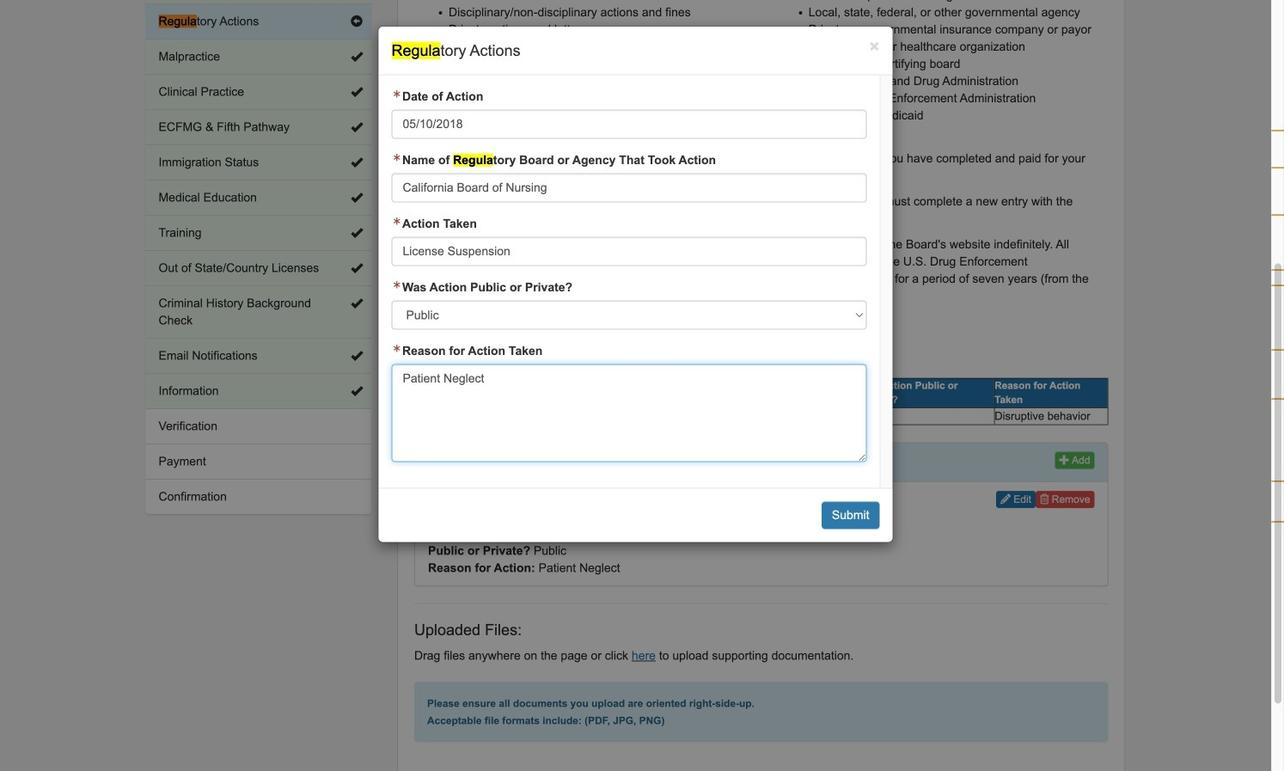 Task type: describe. For each thing, give the bounding box(es) containing it.
2 fw image from the top
[[392, 217, 402, 226]]

pencil image
[[1001, 494, 1011, 505]]

trash o image
[[1041, 494, 1050, 505]]

2 fw image from the top
[[392, 345, 402, 353]]

3 ok image from the top
[[351, 192, 363, 204]]

2 ok image from the top
[[351, 157, 363, 169]]

4 ok image from the top
[[351, 262, 363, 274]]

1 fw image from the top
[[392, 154, 402, 162]]

5 ok image from the top
[[351, 298, 363, 310]]



Task type: locate. For each thing, give the bounding box(es) containing it.
0 vertical spatial fw image
[[392, 90, 402, 99]]

1 vertical spatial fw image
[[392, 345, 402, 353]]

1 ok image from the top
[[351, 86, 363, 98]]

MM/DD/YYYY text field
[[392, 110, 867, 139]]

1 vertical spatial fw image
[[392, 217, 402, 226]]

2 ok image from the top
[[351, 121, 363, 133]]

0 vertical spatial fw image
[[392, 154, 402, 162]]

3 fw image from the top
[[392, 281, 402, 290]]

3 ok image from the top
[[351, 227, 363, 239]]

None submit
[[822, 502, 880, 530]]

2 vertical spatial fw image
[[392, 281, 402, 290]]

circle arrow left image
[[351, 15, 363, 28]]

fw image
[[392, 90, 402, 99], [392, 217, 402, 226], [392, 281, 402, 290]]

ok image
[[351, 86, 363, 98], [351, 157, 363, 169], [351, 192, 363, 204], [351, 262, 363, 274], [351, 298, 363, 310]]

None text field
[[392, 173, 867, 203]]

plus image
[[1060, 454, 1070, 465]]

5 ok image from the top
[[351, 385, 363, 397]]

4 ok image from the top
[[351, 350, 363, 362]]

ok image
[[351, 51, 363, 63], [351, 121, 363, 133], [351, 227, 363, 239], [351, 350, 363, 362], [351, 385, 363, 397]]

fw image
[[392, 154, 402, 162], [392, 345, 402, 353]]

None text field
[[392, 237, 867, 266], [392, 364, 867, 462], [392, 237, 867, 266], [392, 364, 867, 462]]

1 ok image from the top
[[351, 51, 363, 63]]

1 fw image from the top
[[392, 90, 402, 99]]



Task type: vqa. For each thing, say whether or not it's contained in the screenshot.
sign out image
no



